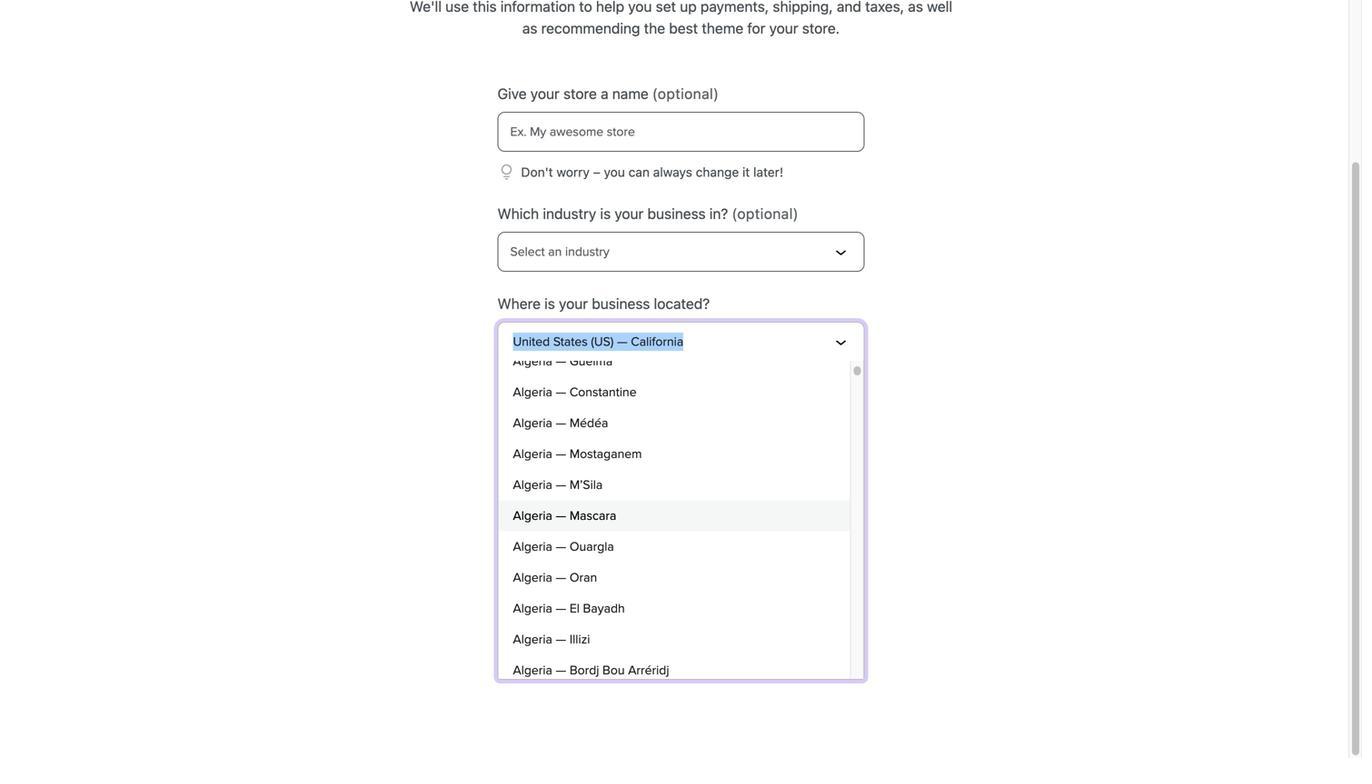 Task type: describe. For each thing, give the bounding box(es) containing it.
— for oran
[[556, 570, 567, 585]]

best
[[669, 20, 698, 37]]

algeria — el bayadh button
[[499, 593, 850, 624]]

1 horizontal spatial (
[[732, 205, 738, 222]]

shipping,
[[773, 0, 833, 15]]

0 vertical spatial (
[[653, 85, 658, 102]]

algeria — ouargla
[[513, 539, 614, 555]]

which
[[498, 205, 539, 222]]

illizi
[[570, 632, 590, 647]]

an
[[548, 244, 562, 260]]

bou
[[603, 663, 625, 678]]

0 vertical spatial business
[[648, 205, 706, 222]]

1 vertical spatial industry
[[565, 244, 610, 260]]

— for guelma
[[556, 354, 567, 369]]

payments,
[[701, 0, 769, 15]]

— for bordj
[[556, 663, 567, 678]]

we'll
[[410, 0, 442, 15]]

algeria — ouargla button
[[499, 531, 850, 562]]

well
[[927, 0, 953, 15]]

— for mostaganem
[[556, 446, 567, 462]]

bordj
[[570, 663, 599, 678]]

— for illizi
[[556, 632, 567, 647]]

don't worry – you can always change it later!
[[521, 164, 784, 179]]

oran
[[570, 570, 597, 585]]

mostaganem
[[570, 446, 642, 462]]

1 vertical spatial optional
[[738, 205, 793, 222]]

always
[[653, 164, 693, 179]]

algeria — illizi
[[513, 632, 590, 647]]

algeria — mascara
[[513, 508, 617, 524]]

algeria — bordj bou arréridj
[[513, 663, 670, 678]]

algeria — bordj bou arréridj button
[[499, 655, 850, 686]]

which industry is your business in? ( optional )
[[498, 205, 799, 222]]

your down select an industry at top left
[[559, 295, 588, 312]]

0 vertical spatial industry
[[543, 205, 597, 222]]

0 vertical spatial as
[[908, 0, 924, 15]]

and
[[837, 0, 862, 15]]

mascara
[[570, 508, 617, 524]]

algeria for algeria — mostaganem
[[513, 446, 553, 462]]

— for m'sila
[[556, 477, 567, 493]]

0 horizontal spatial is
[[545, 295, 555, 312]]

help
[[596, 0, 625, 15]]

your down can
[[615, 205, 644, 222]]

el
[[570, 601, 580, 616]]

store.
[[803, 20, 840, 37]]

select
[[510, 244, 545, 260]]

1 vertical spatial you
[[604, 164, 625, 179]]

algeria for algeria — illizi
[[513, 632, 553, 647]]

0 vertical spatial is
[[600, 205, 611, 222]]

algeria for algeria — ouargla
[[513, 539, 553, 555]]

algeria — mascara button
[[499, 500, 850, 531]]

where
[[498, 295, 541, 312]]

algeria — m'sila button
[[499, 470, 850, 500]]

— for el
[[556, 601, 567, 616]]

algeria — constantine
[[513, 385, 637, 400]]

store
[[564, 85, 597, 102]]

algeria — médéa button
[[499, 408, 850, 439]]

taxes,
[[866, 0, 905, 15]]

0 horizontal spatial as
[[523, 20, 538, 37]]

constantine
[[570, 385, 637, 400]]

located?
[[654, 295, 710, 312]]

1 horizontal spatial )
[[793, 205, 799, 222]]

a
[[601, 85, 609, 102]]

to
[[579, 0, 592, 15]]

name
[[613, 85, 649, 102]]

this
[[473, 0, 497, 15]]

algeria for algeria — mascara
[[513, 508, 553, 524]]

we'll use this information to help you set up payments, shipping, and taxes, as well as recommending the best theme for your store.
[[410, 0, 953, 37]]

you inside we'll use this information to help you set up payments, shipping, and taxes, as well as recommending the best theme for your store.
[[628, 0, 652, 15]]

algeria for algeria — oran
[[513, 570, 553, 585]]



Task type: locate. For each thing, give the bounding box(es) containing it.
médéa
[[570, 415, 608, 431]]

3 — from the top
[[556, 415, 567, 431]]

algeria — médéa
[[513, 415, 608, 431]]

5 — from the top
[[556, 477, 567, 493]]

2 algeria from the top
[[513, 385, 553, 400]]

algeria — el bayadh
[[513, 601, 625, 616]]

9 — from the top
[[556, 601, 567, 616]]

optional down later!
[[738, 205, 793, 222]]

0 horizontal spatial )
[[714, 85, 719, 102]]

algeria up the algeria — m'sila
[[513, 446, 553, 462]]

algeria
[[513, 354, 553, 369], [513, 385, 553, 400], [513, 415, 553, 431], [513, 446, 553, 462], [513, 477, 553, 493], [513, 508, 553, 524], [513, 539, 553, 555], [513, 570, 553, 585], [513, 601, 553, 616], [513, 632, 553, 647], [513, 663, 553, 678]]

algeria for algeria — médéa
[[513, 415, 553, 431]]

(
[[653, 85, 658, 102], [732, 205, 738, 222]]

arréridj
[[628, 663, 670, 678]]

algeria for algeria — el bayadh
[[513, 601, 553, 616]]

11 — from the top
[[556, 663, 567, 678]]

algeria down algeria — ouargla
[[513, 570, 553, 585]]

3 algeria from the top
[[513, 415, 553, 431]]

— down algeria — médéa
[[556, 446, 567, 462]]

1 — from the top
[[556, 354, 567, 369]]

Select an industry search field
[[510, 243, 830, 261]]

4 — from the top
[[556, 446, 567, 462]]

0 horizontal spatial you
[[604, 164, 625, 179]]

–
[[593, 164, 601, 179]]

— for mascara
[[556, 508, 567, 524]]

)
[[714, 85, 719, 102], [793, 205, 799, 222]]

algeria — oran button
[[499, 562, 850, 593]]

— up algeria — médéa
[[556, 385, 567, 400]]

9 algeria from the top
[[513, 601, 553, 616]]

11 algeria from the top
[[513, 663, 553, 678]]

theme
[[702, 20, 744, 37]]

don't
[[521, 164, 553, 179]]

—
[[556, 354, 567, 369], [556, 385, 567, 400], [556, 415, 567, 431], [556, 446, 567, 462], [556, 477, 567, 493], [556, 508, 567, 524], [556, 539, 567, 555], [556, 570, 567, 585], [556, 601, 567, 616], [556, 632, 567, 647], [556, 663, 567, 678]]

1 horizontal spatial is
[[600, 205, 611, 222]]

algeria down the algeria — m'sila
[[513, 508, 553, 524]]

algeria up algeria — médéa
[[513, 385, 553, 400]]

give your store a name ( optional )
[[498, 85, 719, 102]]

optional up ex. my awesome store text field
[[658, 85, 714, 102]]

you up the
[[628, 0, 652, 15]]

0 horizontal spatial optional
[[658, 85, 714, 102]]

10 — from the top
[[556, 632, 567, 647]]

4 algeria from the top
[[513, 446, 553, 462]]

give
[[498, 85, 527, 102]]

6 algeria from the top
[[513, 508, 553, 524]]

as down information
[[523, 20, 538, 37]]

you right "–"
[[604, 164, 625, 179]]

later!
[[754, 164, 784, 179]]

— for médéa
[[556, 415, 567, 431]]

algeria — m'sila
[[513, 477, 603, 493]]

use
[[446, 0, 469, 15]]

is right where
[[545, 295, 555, 312]]

business left located?
[[592, 295, 650, 312]]

— left illizi
[[556, 632, 567, 647]]

2 — from the top
[[556, 385, 567, 400]]

algeria up algeria — constantine
[[513, 354, 553, 369]]

industry
[[543, 205, 597, 222], [565, 244, 610, 260]]

algeria up algeria — illizi
[[513, 601, 553, 616]]

can
[[629, 164, 650, 179]]

7 algeria from the top
[[513, 539, 553, 555]]

— for ouargla
[[556, 539, 567, 555]]

— for constantine
[[556, 385, 567, 400]]

up
[[680, 0, 697, 15]]

algeria — mostaganem button
[[499, 439, 850, 470]]

algeria for algeria — bordj bou arréridj
[[513, 663, 553, 678]]

your inside we'll use this information to help you set up payments, shipping, and taxes, as well as recommending the best theme for your store.
[[770, 20, 799, 37]]

Ex. My awesome store text field
[[498, 112, 865, 152]]

industry right an
[[565, 244, 610, 260]]

8 algeria from the top
[[513, 570, 553, 585]]

list box containing algeria — guelma
[[498, 346, 865, 686]]

0 vertical spatial you
[[628, 0, 652, 15]]

— left el
[[556, 601, 567, 616]]

( right in?
[[732, 205, 738, 222]]

algeria for algeria — guelma
[[513, 354, 553, 369]]

algeria — illizi button
[[499, 624, 850, 655]]

recommending
[[541, 20, 640, 37]]

0 vertical spatial optional
[[658, 85, 714, 102]]

ouargla
[[570, 539, 614, 555]]

1 algeria from the top
[[513, 354, 553, 369]]

) right in?
[[793, 205, 799, 222]]

1 vertical spatial business
[[592, 295, 650, 312]]

— up algeria — ouargla
[[556, 508, 567, 524]]

in?
[[710, 205, 728, 222]]

7 — from the top
[[556, 539, 567, 555]]

for
[[748, 20, 766, 37]]

list box
[[498, 346, 865, 686]]

industry up select an industry at top left
[[543, 205, 597, 222]]

algeria — guelma button
[[499, 346, 850, 377]]

algeria for algeria — m'sila
[[513, 477, 553, 493]]

your right 'for'
[[770, 20, 799, 37]]

— left bordj
[[556, 663, 567, 678]]

— left the guelma
[[556, 354, 567, 369]]

1 horizontal spatial optional
[[738, 205, 793, 222]]

— left ouargla
[[556, 539, 567, 555]]

1 vertical spatial as
[[523, 20, 538, 37]]

0 vertical spatial )
[[714, 85, 719, 102]]

— left the oran
[[556, 570, 567, 585]]

it
[[743, 164, 750, 179]]

algeria for algeria — constantine
[[513, 385, 553, 400]]

1 vertical spatial (
[[732, 205, 738, 222]]

guelma
[[570, 354, 613, 369]]

algeria left illizi
[[513, 632, 553, 647]]

worry
[[557, 164, 590, 179]]

change
[[696, 164, 739, 179]]

as left well
[[908, 0, 924, 15]]

select an industry
[[510, 244, 610, 260]]

m'sila
[[570, 477, 603, 493]]

business up select an industry search box
[[648, 205, 706, 222]]

algeria up 'algeria — mascara'
[[513, 477, 553, 493]]

1 horizontal spatial as
[[908, 0, 924, 15]]

optional
[[658, 85, 714, 102], [738, 205, 793, 222]]

as
[[908, 0, 924, 15], [523, 20, 538, 37]]

6 — from the top
[[556, 508, 567, 524]]

0 horizontal spatial (
[[653, 85, 658, 102]]

1 vertical spatial )
[[793, 205, 799, 222]]

you
[[628, 0, 652, 15], [604, 164, 625, 179]]

is
[[600, 205, 611, 222], [545, 295, 555, 312]]

5 algeria from the top
[[513, 477, 553, 493]]

your
[[770, 20, 799, 37], [531, 85, 560, 102], [615, 205, 644, 222], [559, 295, 588, 312]]

10 algeria from the top
[[513, 632, 553, 647]]

algeria — oran
[[513, 570, 597, 585]]

Select country/region search field
[[513, 333, 830, 351]]

algeria — mostaganem
[[513, 446, 642, 462]]

set
[[656, 0, 676, 15]]

algeria — constantine button
[[499, 377, 850, 408]]

is down "–"
[[600, 205, 611, 222]]

your right give
[[531, 85, 560, 102]]

the
[[644, 20, 666, 37]]

where is your business located?
[[498, 295, 710, 312]]

— left médéa on the bottom of page
[[556, 415, 567, 431]]

1 vertical spatial is
[[545, 295, 555, 312]]

8 — from the top
[[556, 570, 567, 585]]

— left m'sila
[[556, 477, 567, 493]]

) up ex. my awesome store text field
[[714, 85, 719, 102]]

algeria — guelma
[[513, 354, 613, 369]]

algeria down algeria — constantine
[[513, 415, 553, 431]]

1 horizontal spatial you
[[628, 0, 652, 15]]

algeria down algeria — illizi
[[513, 663, 553, 678]]

algeria up 'algeria — oran'
[[513, 539, 553, 555]]

( right the name
[[653, 85, 658, 102]]

bayadh
[[583, 601, 625, 616]]

information
[[501, 0, 575, 15]]

business
[[648, 205, 706, 222], [592, 295, 650, 312]]



Task type: vqa. For each thing, say whether or not it's contained in the screenshot.
List Box containing Algeria — Guelma
yes



